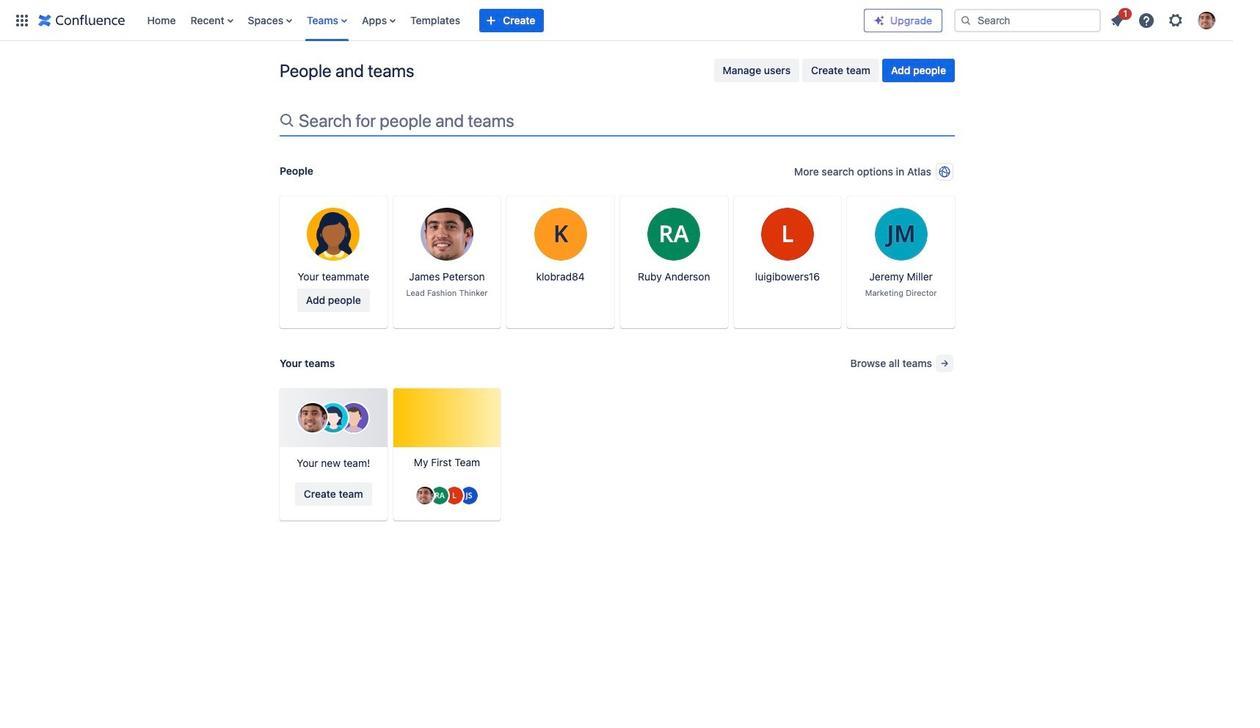 Task type: locate. For each thing, give the bounding box(es) containing it.
premium image
[[874, 14, 886, 26]]

0 horizontal spatial list
[[140, 0, 864, 41]]

list item
[[1104, 6, 1132, 32]]

Search field
[[955, 8, 1102, 32]]

your profile and preferences image
[[1198, 11, 1216, 29]]

jacob simon image
[[460, 487, 478, 504]]

banner
[[0, 0, 1234, 41]]

list
[[140, 0, 864, 41], [1104, 6, 1225, 33]]

notification icon image
[[1109, 11, 1126, 29]]

list for premium icon
[[1104, 6, 1225, 33]]

group
[[714, 59, 955, 82]]

arrowrighticon image
[[939, 357, 951, 369]]

None search field
[[955, 8, 1102, 32]]

confluence image
[[38, 11, 125, 29], [38, 11, 125, 29]]

1 horizontal spatial list
[[1104, 6, 1225, 33]]



Task type: vqa. For each thing, say whether or not it's contained in the screenshot.
rightmost work
no



Task type: describe. For each thing, give the bounding box(es) containing it.
list for appswitcher icon
[[140, 0, 864, 41]]

avatar group element
[[415, 485, 480, 506]]

appswitcher icon image
[[13, 11, 31, 29]]

global element
[[9, 0, 864, 41]]

search image
[[961, 14, 972, 26]]

settings icon image
[[1168, 11, 1185, 29]]

help icon image
[[1138, 11, 1156, 29]]

atlas image
[[939, 166, 951, 178]]



